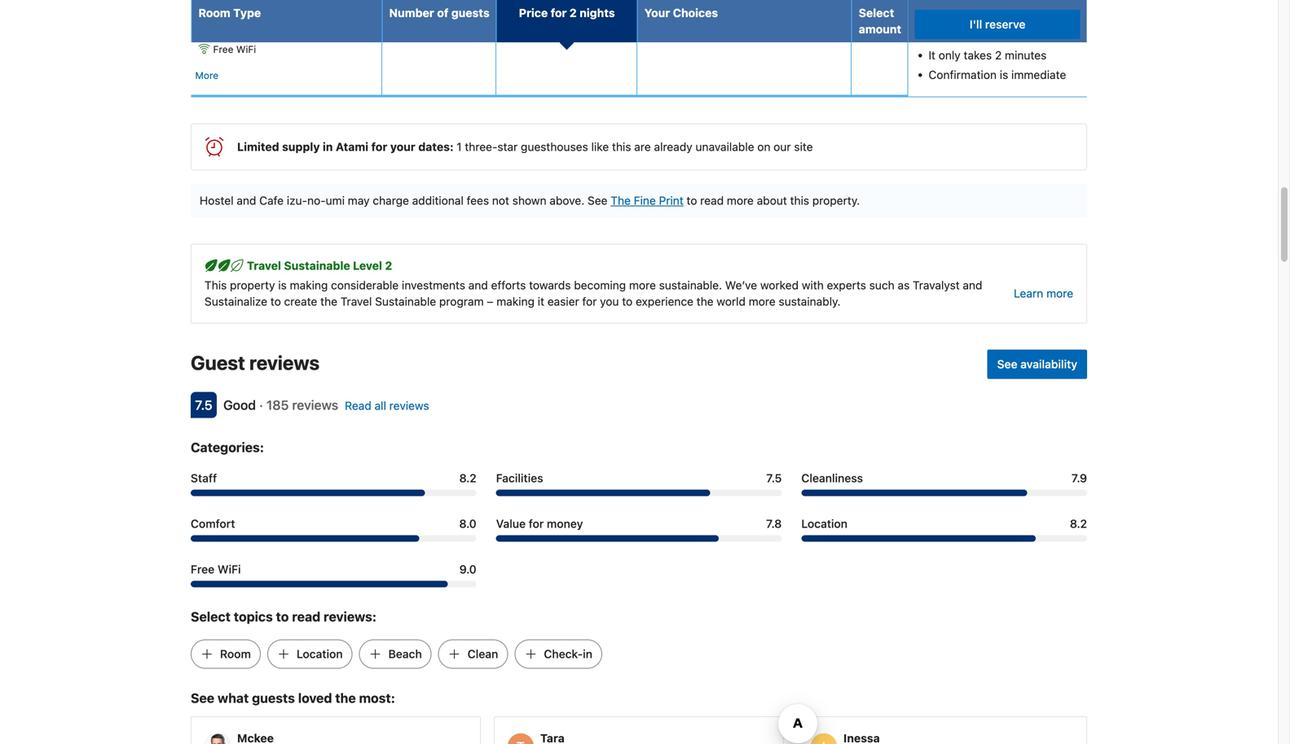 Task type: locate. For each thing, give the bounding box(es) containing it.
is
[[1000, 68, 1008, 81], [278, 279, 287, 292]]

7.8
[[766, 517, 782, 531]]

atami
[[336, 140, 368, 154]]

reviews right all
[[389, 399, 429, 413]]

see inside button
[[997, 358, 1018, 371]]

see left what
[[191, 691, 214, 706]]

8.2 for location
[[1070, 517, 1087, 531]]

more right the learn
[[1046, 287, 1073, 300]]

guest reviews element
[[191, 350, 981, 376]]

2 for travel sustainable level 2
[[385, 259, 392, 272]]

wifi down type
[[236, 43, 256, 55]]

7.5
[[195, 398, 212, 413], [766, 472, 782, 485]]

free down 'comfort'
[[191, 563, 215, 576]]

becoming
[[574, 279, 626, 292]]

limited supply in atami for your dates: 1 three-star guesthouses like this are already unavailable on our site
[[237, 140, 813, 154]]

2 for it only takes 2 minutes confirmation is immediate
[[995, 48, 1002, 62]]

for down the becoming
[[582, 295, 597, 308]]

star
[[497, 140, 518, 154]]

guests right of at left
[[451, 6, 490, 20]]

free wifi down 'comfort'
[[191, 563, 241, 576]]

1 vertical spatial travel
[[340, 295, 372, 308]]

the
[[320, 295, 337, 308], [697, 295, 714, 308], [335, 691, 356, 706]]

0 horizontal spatial is
[[278, 279, 287, 292]]

1 vertical spatial 2
[[995, 48, 1002, 62]]

select topics to read reviews:
[[191, 609, 377, 625]]

room down topics
[[220, 648, 251, 661]]

umi
[[326, 194, 345, 207]]

see what guests loved the most:
[[191, 691, 395, 706]]

location up loved
[[297, 648, 343, 661]]

location 8.2 meter
[[801, 536, 1087, 542]]

free up more
[[213, 43, 233, 55]]

hostel and cafe izu-no-umi may charge additional fees not shown above. see the fine print to read more about this property.
[[200, 194, 860, 207]]

more link
[[195, 67, 219, 83]]

free wifi
[[213, 43, 256, 55], [191, 563, 241, 576]]

are
[[634, 140, 651, 154]]

see availability button
[[987, 350, 1087, 379]]

1 horizontal spatial guests
[[451, 6, 490, 20]]

2 right the level
[[385, 259, 392, 272]]

0 horizontal spatial see
[[191, 691, 214, 706]]

clean
[[468, 648, 498, 661]]

more left about
[[727, 194, 754, 207]]

1 vertical spatial this
[[790, 194, 809, 207]]

2 horizontal spatial and
[[963, 279, 982, 292]]

to right topics
[[276, 609, 289, 625]]

1 horizontal spatial this
[[790, 194, 809, 207]]

is up create
[[278, 279, 287, 292]]

1 vertical spatial wifi
[[218, 563, 241, 576]]

8.2 down 7.9
[[1070, 517, 1087, 531]]

0 horizontal spatial making
[[290, 279, 328, 292]]

already
[[654, 140, 692, 154]]

1 vertical spatial sustainable
[[375, 295, 436, 308]]

learn more button
[[1014, 286, 1073, 302]]

0 horizontal spatial travel
[[247, 259, 281, 272]]

the right create
[[320, 295, 337, 308]]

reviews
[[249, 352, 320, 374], [292, 398, 338, 413], [389, 399, 429, 413]]

select up the amount
[[859, 6, 894, 20]]

wifi down 'comfort'
[[218, 563, 241, 576]]

this
[[612, 140, 631, 154], [790, 194, 809, 207]]

free
[[213, 43, 233, 55], [191, 563, 215, 576]]

1 horizontal spatial sustainable
[[375, 295, 436, 308]]

reviews right 185
[[292, 398, 338, 413]]

is down minutes
[[1000, 68, 1008, 81]]

your
[[644, 6, 670, 20]]

guest
[[191, 352, 245, 374]]

and up –
[[468, 279, 488, 292]]

topics
[[234, 609, 273, 625]]

1
[[456, 140, 462, 154]]

i'll reserve
[[970, 18, 1026, 31]]

2 inside it only takes 2 minutes confirmation is immediate
[[995, 48, 1002, 62]]

world
[[717, 295, 746, 308]]

review categories element
[[191, 438, 264, 457]]

read down free wifi 9.0 meter at the bottom of page
[[292, 609, 320, 625]]

comfort 8.0 meter
[[191, 536, 476, 542]]

0 horizontal spatial 7.5
[[195, 398, 212, 413]]

sustainably.
[[779, 295, 841, 308]]

travel up property
[[247, 259, 281, 272]]

room left type
[[198, 6, 230, 20]]

1 horizontal spatial travel
[[340, 295, 372, 308]]

it only takes 2 minutes confirmation is immediate
[[929, 48, 1066, 81]]

0 vertical spatial sustainable
[[284, 259, 350, 272]]

confirmation
[[929, 68, 997, 81]]

0 vertical spatial is
[[1000, 68, 1008, 81]]

guest reviews
[[191, 352, 320, 374]]

7.5 inside scored 7.5 element
[[195, 398, 212, 413]]

2 horizontal spatial 2
[[995, 48, 1002, 62]]

making up create
[[290, 279, 328, 292]]

9.0
[[459, 563, 476, 576]]

free wifi down room type
[[213, 43, 256, 55]]

sustainable down investments
[[375, 295, 436, 308]]

1 horizontal spatial in
[[583, 648, 592, 661]]

0 horizontal spatial sustainable
[[284, 259, 350, 272]]

making
[[290, 279, 328, 292], [496, 295, 535, 308]]

select inside select amount
[[859, 6, 894, 20]]

2 horizontal spatial see
[[997, 358, 1018, 371]]

0 horizontal spatial guests
[[252, 691, 295, 706]]

travel down considerable
[[340, 295, 372, 308]]

to right print
[[687, 194, 697, 207]]

guests
[[451, 6, 490, 20], [252, 691, 295, 706]]

your choices
[[644, 6, 718, 20]]

like
[[591, 140, 609, 154]]

1 horizontal spatial 8.2
[[1070, 517, 1087, 531]]

185
[[266, 398, 289, 413]]

1 vertical spatial 8.2
[[1070, 517, 1087, 531]]

1 vertical spatial room
[[220, 648, 251, 661]]

facilities
[[496, 472, 543, 485]]

considerable
[[331, 279, 399, 292]]

0 vertical spatial free
[[213, 43, 233, 55]]

1 horizontal spatial and
[[468, 279, 488, 292]]

as
[[898, 279, 910, 292]]

only
[[939, 48, 961, 62]]

staff 8.2 meter
[[191, 490, 476, 497]]

0 vertical spatial this
[[612, 140, 631, 154]]

0 vertical spatial 8.2
[[459, 472, 476, 485]]

this left are
[[612, 140, 631, 154]]

read
[[345, 399, 371, 413]]

for right value
[[529, 517, 544, 531]]

fees
[[467, 194, 489, 207]]

wifi
[[236, 43, 256, 55], [218, 563, 241, 576]]

is inside 'this property is making considerable investments and efforts towards becoming more sustainable. we've worked with experts such as travalyst and sustainalize to create the travel sustainable program – making it easier for you to experience the world more sustainably.'
[[278, 279, 287, 292]]

more down worked
[[749, 295, 776, 308]]

sustainable.
[[659, 279, 722, 292]]

8.2 up 8.0
[[459, 472, 476, 485]]

the fine print link
[[611, 194, 684, 207]]

1 horizontal spatial 7.5
[[766, 472, 782, 485]]

guesthouses
[[521, 140, 588, 154]]

1 horizontal spatial making
[[496, 295, 535, 308]]

to left create
[[270, 295, 281, 308]]

0 horizontal spatial select
[[191, 609, 231, 625]]

travel inside 'this property is making considerable investments and efforts towards becoming more sustainable. we've worked with experts such as travalyst and sustainalize to create the travel sustainable program – making it easier for you to experience the world more sustainably.'
[[340, 295, 372, 308]]

location
[[801, 517, 848, 531], [297, 648, 343, 661]]

1 vertical spatial is
[[278, 279, 287, 292]]

and left 'cafe'
[[237, 194, 256, 207]]

is inside it only takes 2 minutes confirmation is immediate
[[1000, 68, 1008, 81]]

read all reviews
[[345, 399, 429, 413]]

not
[[492, 194, 509, 207]]

2 left nights
[[570, 6, 577, 20]]

0 vertical spatial making
[[290, 279, 328, 292]]

8.2 for staff
[[459, 472, 476, 485]]

1 horizontal spatial 2
[[570, 6, 577, 20]]

2 vertical spatial 2
[[385, 259, 392, 272]]

making down efforts
[[496, 295, 535, 308]]

1 vertical spatial free wifi
[[191, 563, 241, 576]]

0 vertical spatial room
[[198, 6, 230, 20]]

1 horizontal spatial location
[[801, 517, 848, 531]]

7.5 up 7.8
[[766, 472, 782, 485]]

this right about
[[790, 194, 809, 207]]

select for select topics to read reviews:
[[191, 609, 231, 625]]

1 vertical spatial select
[[191, 609, 231, 625]]

0 vertical spatial read
[[700, 194, 724, 207]]

fine
[[634, 194, 656, 207]]

site
[[794, 140, 813, 154]]

1 vertical spatial see
[[997, 358, 1018, 371]]

your
[[390, 140, 415, 154]]

7.5 left rated good element
[[195, 398, 212, 413]]

see for see what guests loved the most:
[[191, 691, 214, 706]]

read right print
[[700, 194, 724, 207]]

sustainable up create
[[284, 259, 350, 272]]

and right travalyst
[[963, 279, 982, 292]]

more
[[727, 194, 754, 207], [629, 279, 656, 292], [1046, 287, 1073, 300], [749, 295, 776, 308]]

1 horizontal spatial is
[[1000, 68, 1008, 81]]

easier
[[547, 295, 579, 308]]

2 vertical spatial see
[[191, 691, 214, 706]]

1 horizontal spatial see
[[588, 194, 608, 207]]

1 vertical spatial location
[[297, 648, 343, 661]]

2 right takes at the top
[[995, 48, 1002, 62]]

0 vertical spatial 7.5
[[195, 398, 212, 413]]

see left the
[[588, 194, 608, 207]]

beach
[[388, 648, 422, 661]]

number
[[389, 6, 434, 20]]

1 vertical spatial guests
[[252, 691, 295, 706]]

0 vertical spatial in
[[323, 140, 333, 154]]

see left availability
[[997, 358, 1018, 371]]

1 vertical spatial read
[[292, 609, 320, 625]]

worked
[[760, 279, 799, 292]]

type
[[233, 6, 261, 20]]

location down cleanliness
[[801, 517, 848, 531]]

1 horizontal spatial select
[[859, 6, 894, 20]]

learn more
[[1014, 287, 1073, 300]]

2
[[570, 6, 577, 20], [995, 48, 1002, 62], [385, 259, 392, 272]]

0 vertical spatial guests
[[451, 6, 490, 20]]

0 horizontal spatial 8.2
[[459, 472, 476, 485]]

0 horizontal spatial in
[[323, 140, 333, 154]]

sustainable
[[284, 259, 350, 272], [375, 295, 436, 308]]

select left topics
[[191, 609, 231, 625]]

see availability
[[997, 358, 1077, 371]]

guests right what
[[252, 691, 295, 706]]

our
[[774, 140, 791, 154]]

1 vertical spatial in
[[583, 648, 592, 661]]

0 vertical spatial select
[[859, 6, 894, 20]]

0 horizontal spatial this
[[612, 140, 631, 154]]

0 horizontal spatial 2
[[385, 259, 392, 272]]

price for 2 nights
[[519, 6, 615, 20]]



Task type: vqa. For each thing, say whether or not it's contained in the screenshot.


Task type: describe. For each thing, give the bounding box(es) containing it.
more
[[195, 70, 219, 81]]

choices
[[673, 6, 718, 20]]

check-in
[[544, 648, 592, 661]]

check-
[[544, 648, 583, 661]]

you
[[600, 295, 619, 308]]

7.9
[[1072, 472, 1087, 485]]

0 vertical spatial 2
[[570, 6, 577, 20]]

minutes
[[1005, 48, 1047, 62]]

more inside button
[[1046, 287, 1073, 300]]

1 vertical spatial free
[[191, 563, 215, 576]]

–
[[487, 295, 493, 308]]

·
[[259, 398, 263, 413]]

value for money 7.8 meter
[[496, 536, 782, 542]]

charge
[[373, 194, 409, 207]]

learn
[[1014, 287, 1043, 300]]

property
[[230, 279, 275, 292]]

the down sustainable.
[[697, 295, 714, 308]]

0 vertical spatial see
[[588, 194, 608, 207]]

private bathroom
[[213, 2, 293, 14]]

level
[[353, 259, 382, 272]]

free wifi 9.0 meter
[[191, 581, 476, 588]]

room type
[[198, 6, 261, 20]]

select amount
[[859, 6, 901, 36]]

efforts
[[491, 279, 526, 292]]

amount
[[859, 22, 901, 36]]

this
[[205, 279, 227, 292]]

with
[[802, 279, 824, 292]]

it
[[538, 295, 544, 308]]

about
[[757, 194, 787, 207]]

0 vertical spatial location
[[801, 517, 848, 531]]

we've
[[725, 279, 757, 292]]

categories:
[[191, 440, 264, 455]]

good
[[223, 398, 256, 413]]

most:
[[359, 691, 395, 706]]

program
[[439, 295, 484, 308]]

izu-
[[287, 194, 307, 207]]

of
[[437, 6, 449, 20]]

room for room type
[[198, 6, 230, 20]]

for left your
[[371, 140, 387, 154]]

bathroom
[[248, 2, 293, 14]]

for right price
[[551, 6, 567, 20]]

rated good element
[[223, 398, 256, 413]]

guests for what
[[252, 691, 295, 706]]

may
[[348, 194, 370, 207]]

immediate
[[1011, 68, 1066, 81]]

facilities 7.5 meter
[[496, 490, 782, 497]]

to right the "you"
[[622, 295, 633, 308]]

select for select amount
[[859, 6, 894, 20]]

investments
[[402, 279, 465, 292]]

i'll reserve button
[[915, 10, 1080, 39]]

for inside 'this property is making considerable investments and efforts towards becoming more sustainable. we've worked with experts such as travalyst and sustainalize to create the travel sustainable program – making it easier for you to experience the world more sustainably.'
[[582, 295, 597, 308]]

supply
[[282, 140, 320, 154]]

value for money
[[496, 517, 583, 531]]

0 horizontal spatial location
[[297, 648, 343, 661]]

the right loved
[[335, 691, 356, 706]]

0 horizontal spatial read
[[292, 609, 320, 625]]

reviews up good · 185 reviews
[[249, 352, 320, 374]]

good · 185 reviews
[[223, 398, 338, 413]]

reviews:
[[324, 609, 377, 625]]

1 horizontal spatial read
[[700, 194, 724, 207]]

print
[[659, 194, 684, 207]]

see for see availability
[[997, 358, 1018, 371]]

staff
[[191, 472, 217, 485]]

1 vertical spatial 7.5
[[766, 472, 782, 485]]

0 vertical spatial wifi
[[236, 43, 256, 55]]

hostel
[[200, 194, 234, 207]]

sustainalize
[[205, 295, 267, 308]]

the
[[611, 194, 631, 207]]

on
[[757, 140, 771, 154]]

price
[[519, 6, 548, 20]]

dates:
[[418, 140, 454, 154]]

experience
[[636, 295, 693, 308]]

availability
[[1021, 358, 1077, 371]]

0 horizontal spatial and
[[237, 194, 256, 207]]

additional
[[412, 194, 464, 207]]

limited
[[237, 140, 279, 154]]

loved
[[298, 691, 332, 706]]

towards
[[529, 279, 571, 292]]

private
[[213, 2, 245, 14]]

scored 7.5 element
[[191, 392, 217, 418]]

this property is making considerable investments and efforts towards becoming more sustainable. we've worked with experts such as travalyst and sustainalize to create the travel sustainable program – making it easier for you to experience the world more sustainably.
[[205, 279, 982, 308]]

number of guests
[[389, 6, 490, 20]]

travalyst
[[913, 279, 960, 292]]

it
[[929, 48, 936, 62]]

three-
[[465, 140, 497, 154]]

guests for of
[[451, 6, 490, 20]]

1 vertical spatial making
[[496, 295, 535, 308]]

8.0
[[459, 517, 476, 531]]

nights
[[580, 6, 615, 20]]

cleanliness 7.9 meter
[[801, 490, 1087, 497]]

what
[[218, 691, 249, 706]]

0 vertical spatial free wifi
[[213, 43, 256, 55]]

unavailable
[[696, 140, 754, 154]]

such
[[869, 279, 895, 292]]

room for room
[[220, 648, 251, 661]]

0 vertical spatial travel
[[247, 259, 281, 272]]

above.
[[550, 194, 585, 207]]

sustainable inside 'this property is making considerable investments and efforts towards becoming more sustainable. we've worked with experts such as travalyst and sustainalize to create the travel sustainable program – making it easier for you to experience the world more sustainably.'
[[375, 295, 436, 308]]

experts
[[827, 279, 866, 292]]

takes
[[964, 48, 992, 62]]

more up experience
[[629, 279, 656, 292]]

all
[[375, 399, 386, 413]]



